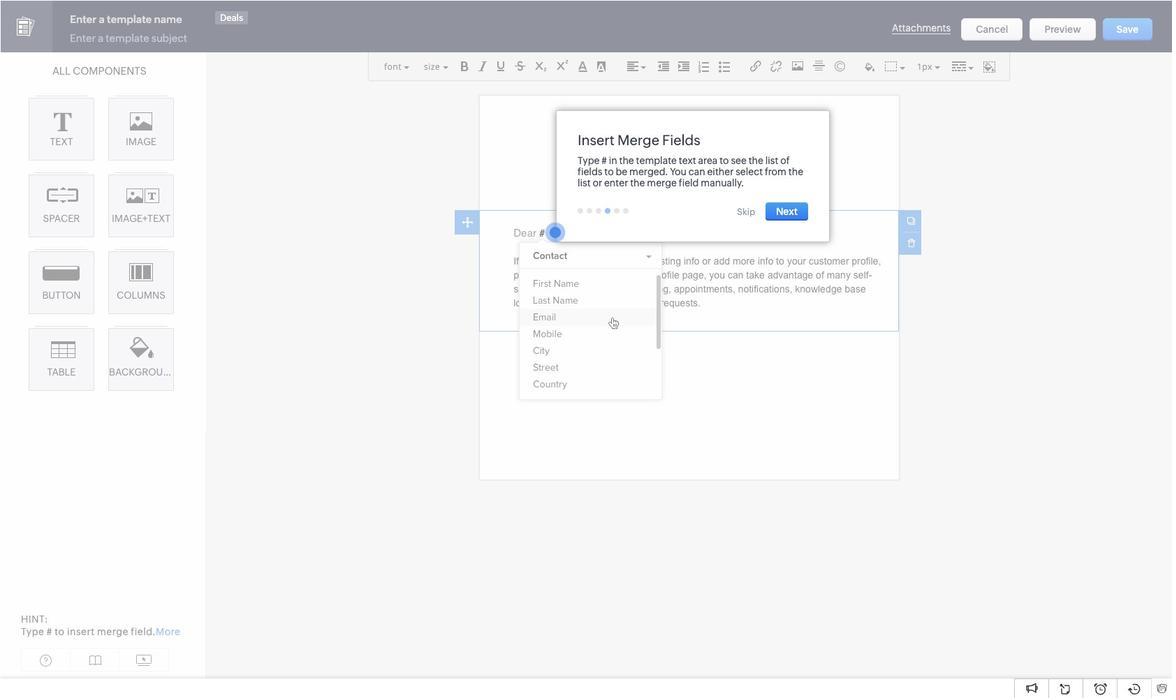 Task type: locate. For each thing, give the bounding box(es) containing it.
enter
[[604, 177, 628, 189]]

all components
[[52, 65, 147, 77]]

either
[[707, 166, 733, 177]]

0 horizontal spatial deals
[[168, 12, 191, 22]]

deal
[[36, 29, 57, 41]]

alert
[[59, 29, 83, 41]]

columns
[[117, 290, 166, 301]]

attachments
[[895, 17, 954, 29], [892, 23, 951, 34]]

text
[[50, 136, 73, 147]]

0 vertical spatial list
[[765, 155, 778, 166]]

button link
[[29, 251, 94, 314]]

Enter a template name text field
[[14, 10, 164, 24], [66, 11, 217, 28]]

field
[[678, 177, 699, 189]]

text link
[[29, 98, 94, 161]]

big deal alert
[[17, 29, 83, 41]]

deals for enter a template name text box on top of enter a template subject text box
[[220, 13, 243, 23]]

image link
[[108, 98, 174, 161]]

next link
[[765, 203, 808, 221]]

1 horizontal spatial list
[[765, 155, 778, 166]]

spacer
[[43, 213, 80, 224]]

deals for enter a template name text box over alert
[[168, 12, 191, 22]]

the
[[619, 155, 634, 166], [748, 155, 763, 166], [788, 166, 803, 177], [630, 177, 645, 189]]

enter a template name text field up enter a template subject text box
[[66, 11, 217, 28]]

to
[[719, 155, 729, 166], [604, 166, 613, 177]]

spacer link
[[29, 175, 94, 238]]

Enter a template subject text field
[[66, 32, 206, 45]]

list left or
[[577, 177, 590, 189]]

1 vertical spatial list
[[577, 177, 590, 189]]

list left of
[[765, 155, 778, 166]]

image+text
[[112, 213, 170, 224]]

the right be
[[630, 177, 645, 189]]

fields
[[577, 166, 602, 177]]

1 horizontal spatial to
[[719, 155, 729, 166]]

background
[[109, 367, 177, 378]]

manually.
[[701, 177, 744, 189]]

image
[[126, 136, 157, 147]]

can
[[688, 166, 705, 177]]

all
[[52, 65, 71, 77]]

of
[[780, 155, 789, 166]]

deals
[[168, 12, 191, 22], [220, 13, 243, 23]]

from
[[764, 166, 786, 177]]

in
[[609, 155, 617, 166]]

components
[[73, 65, 147, 77]]

see
[[731, 155, 746, 166]]

1 horizontal spatial deals
[[220, 13, 243, 23]]

to left be
[[604, 166, 613, 177]]

to left 'see'
[[719, 155, 729, 166]]

list
[[765, 155, 778, 166], [577, 177, 590, 189]]

or
[[592, 177, 602, 189]]

None button
[[964, 14, 1026, 36], [1031, 14, 1097, 36], [1103, 14, 1153, 36], [961, 18, 1023, 41], [1030, 18, 1096, 41], [1103, 18, 1153, 41], [964, 14, 1026, 36], [1031, 14, 1097, 36], [1103, 14, 1153, 36], [961, 18, 1023, 41], [1030, 18, 1096, 41], [1103, 18, 1153, 41]]

big
[[17, 29, 33, 41]]

the right 'see'
[[748, 155, 763, 166]]

#
[[601, 155, 607, 166]]



Task type: vqa. For each thing, say whether or not it's contained in the screenshot.
Account Rule
no



Task type: describe. For each thing, give the bounding box(es) containing it.
you
[[670, 166, 686, 177]]

image+text link
[[108, 175, 174, 238]]

template
[[636, 155, 677, 166]]

insert merge fields type # in the template text area to see the list of fields to be merged. you can either select from the list or enter the merge field manually.
[[577, 132, 803, 189]]

merged.
[[629, 166, 668, 177]]

text
[[679, 155, 696, 166]]

background link
[[108, 328, 177, 391]]

columns link
[[108, 251, 174, 314]]

merge
[[647, 177, 676, 189]]

the right 'from'
[[788, 166, 803, 177]]

merge
[[617, 132, 659, 148]]

type
[[577, 155, 599, 166]]

table link
[[29, 328, 94, 391]]

0 horizontal spatial to
[[604, 166, 613, 177]]

button
[[42, 290, 81, 301]]

the right in
[[619, 155, 634, 166]]

0 horizontal spatial list
[[577, 177, 590, 189]]

be
[[615, 166, 627, 177]]

area
[[698, 155, 717, 166]]

next
[[776, 206, 797, 217]]

table
[[47, 367, 76, 378]]

select
[[735, 166, 763, 177]]

skip link
[[737, 207, 755, 217]]

fields
[[662, 132, 700, 148]]

enter a template name text field up alert
[[14, 10, 164, 24]]

insert
[[577, 132, 614, 148]]

skip
[[737, 207, 755, 217]]



